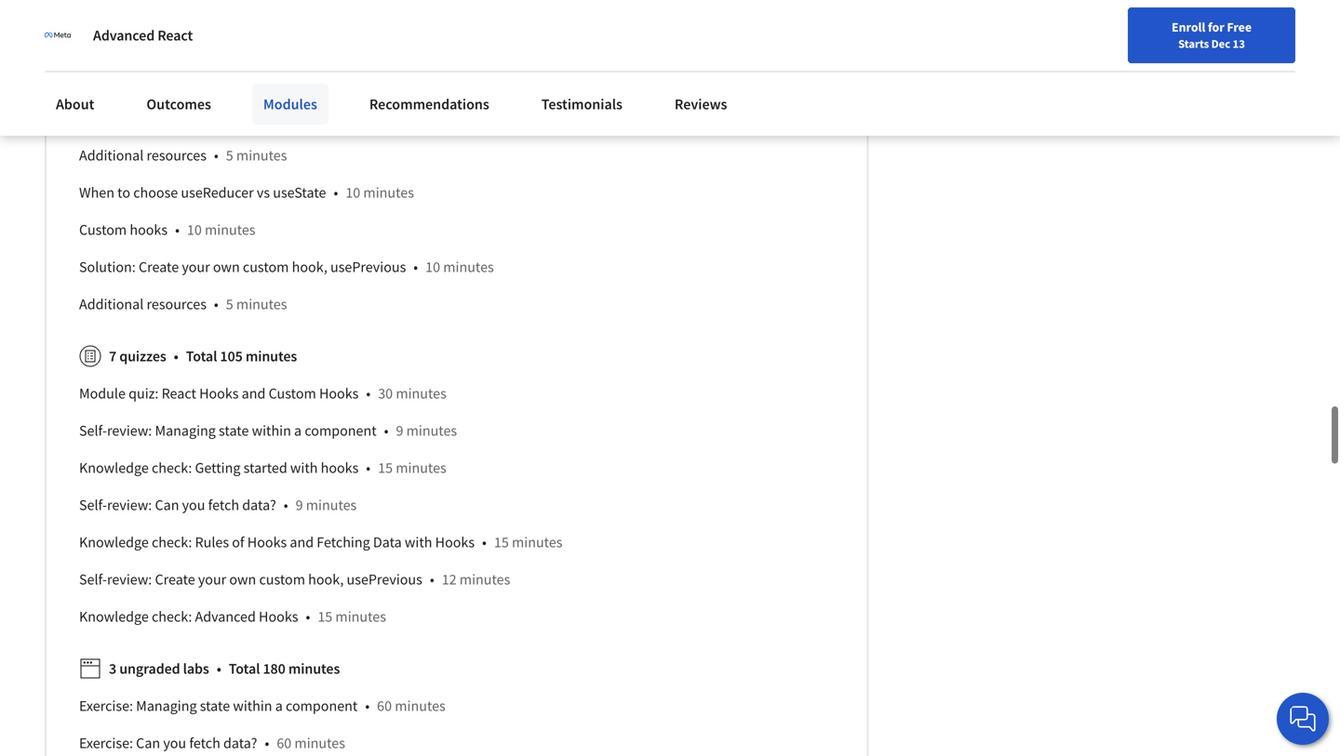 Task type: locate. For each thing, give the bounding box(es) containing it.
state up getting
[[219, 422, 249, 441]]

and up self-review: managing state within a component • 9 minutes
[[242, 385, 266, 403]]

10
[[279, 109, 294, 128], [346, 184, 360, 202], [187, 221, 202, 239], [426, 258, 440, 277]]

2 additional from the top
[[79, 146, 144, 165]]

quizzes
[[119, 347, 166, 366]]

self- for self-review: create your own custom hook, useprevious
[[79, 571, 107, 589]]

1 horizontal spatial and
[[290, 534, 314, 552]]

5 up 105
[[226, 295, 233, 314]]

additional
[[79, 35, 144, 53], [79, 146, 144, 165], [79, 295, 144, 314]]

1 vertical spatial and
[[290, 534, 314, 552]]

1 additional from the top
[[79, 35, 144, 53]]

0 vertical spatial review:
[[107, 422, 152, 441]]

your down the rules
[[198, 571, 226, 589]]

and up self-review: create your own custom hook, useprevious • 12 minutes
[[290, 534, 314, 552]]

0 horizontal spatial and
[[242, 385, 266, 403]]

custom down 'vs'
[[243, 258, 289, 277]]

data up about
[[79, 72, 108, 91]]

check:
[[152, 459, 192, 478], [152, 534, 192, 552], [152, 608, 192, 627]]

total
[[186, 347, 217, 366], [229, 660, 260, 679]]

custom up self-review: managing state within a component • 9 minutes
[[269, 385, 316, 403]]

1 vertical spatial exercise:
[[79, 735, 133, 753]]

1 vertical spatial knowledge
[[79, 534, 149, 552]]

custom down knowledge check: rules of hooks and fetching data with hooks • 15 minutes in the left bottom of the page
[[259, 571, 305, 589]]

1 check: from the top
[[152, 459, 192, 478]]

self-
[[79, 422, 107, 441], [79, 496, 107, 515], [79, 571, 107, 589]]

resources up using
[[147, 35, 207, 53]]

2 horizontal spatial hooks
[[321, 459, 359, 478]]

1 vertical spatial additional resources • 5 minutes
[[79, 295, 287, 314]]

when
[[79, 184, 114, 202]]

hooks down self-review: create your own custom hook, useprevious • 12 minutes
[[259, 608, 298, 627]]

9
[[396, 422, 404, 441], [296, 496, 303, 515]]

check: left the rules
[[152, 534, 192, 552]]

solution:  create your own custom hook, useprevious • 10 minutes
[[79, 258, 494, 277]]

1 horizontal spatial with
[[405, 534, 432, 552]]

advanced up the fetching at left
[[93, 26, 155, 45]]

react right quiz:
[[162, 385, 196, 403]]

0 horizontal spatial data
[[79, 72, 108, 91]]

component down module quiz: react hooks and custom hooks • 30 minutes at the bottom
[[305, 422, 377, 441]]

within down 180 on the left bottom
[[233, 697, 272, 716]]

solution: down the fetching at left
[[79, 109, 136, 128]]

0 vertical spatial advanced
[[93, 26, 155, 45]]

within up started
[[252, 422, 291, 441]]

you up the rules
[[182, 496, 205, 515]]

resources up choose
[[147, 146, 207, 165]]

0 vertical spatial with
[[290, 459, 318, 478]]

additional up to
[[79, 146, 144, 165]]

labs
[[183, 660, 209, 679]]

0 vertical spatial 5
[[226, 146, 233, 165]]

0 vertical spatial solution:
[[79, 109, 136, 128]]

0 vertical spatial custom
[[79, 221, 127, 239]]

and
[[242, 385, 266, 403], [290, 534, 314, 552]]

solution: for solution: can you fetch data?
[[79, 109, 136, 128]]

1 vertical spatial check:
[[152, 534, 192, 552]]

within
[[252, 422, 291, 441], [233, 697, 272, 716]]

2 vertical spatial check:
[[152, 608, 192, 627]]

2 check: from the top
[[152, 534, 192, 552]]

knowledge
[[79, 459, 149, 478], [79, 534, 149, 552], [79, 608, 149, 627]]

0 vertical spatial managing
[[155, 422, 216, 441]]

2 additional resources • 5 minutes from the top
[[79, 295, 287, 314]]

1 vertical spatial react
[[162, 385, 196, 403]]

with right started
[[290, 459, 318, 478]]

hooks
[[201, 72, 239, 91], [130, 221, 168, 239], [321, 459, 359, 478]]

0 vertical spatial exercise:
[[79, 697, 133, 716]]

total left 105
[[186, 347, 217, 366]]

13
[[1233, 36, 1245, 51]]

create down the rules
[[155, 571, 195, 589]]

1 review: from the top
[[107, 422, 152, 441]]

0 vertical spatial knowledge
[[79, 459, 149, 478]]

1 vertical spatial 5
[[226, 295, 233, 314]]

1 vertical spatial own
[[229, 571, 256, 589]]

minutes
[[276, 72, 327, 91], [297, 109, 348, 128], [236, 146, 287, 165], [363, 184, 414, 202], [205, 221, 256, 239], [443, 258, 494, 277], [236, 295, 287, 314], [246, 347, 297, 366], [396, 385, 447, 403], [406, 422, 457, 441], [396, 459, 447, 478], [306, 496, 357, 515], [512, 534, 563, 552], [460, 571, 510, 589], [336, 608, 386, 627], [288, 660, 340, 679], [395, 697, 446, 716], [295, 735, 345, 753]]

with right "fetching"
[[405, 534, 432, 552]]

1 vertical spatial state
[[200, 697, 230, 716]]

12
[[442, 571, 457, 589]]

component down • total 180 minutes
[[286, 697, 358, 716]]

managing up getting
[[155, 422, 216, 441]]

5 up usereducer
[[226, 146, 233, 165]]

hooks down choose
[[130, 221, 168, 239]]

105
[[220, 347, 243, 366]]

1 horizontal spatial hooks
[[201, 72, 239, 91]]

free
[[1227, 19, 1252, 35]]

data
[[79, 72, 108, 91], [373, 534, 402, 552]]

hook, down knowledge check: rules of hooks and fetching data with hooks • 15 minutes in the left bottom of the page
[[308, 571, 344, 589]]

data?
[[226, 109, 260, 128], [242, 496, 276, 515], [223, 735, 257, 753]]

data? left modules
[[226, 109, 260, 128]]

1 vertical spatial total
[[229, 660, 260, 679]]

fetch for exercise: can you fetch data?
[[189, 735, 220, 753]]

advanced react
[[93, 26, 193, 45]]

1 vertical spatial self-
[[79, 496, 107, 515]]

getting
[[195, 459, 241, 478]]

react
[[158, 26, 193, 45], [162, 385, 196, 403]]

fetch
[[192, 109, 223, 128], [208, 496, 239, 515], [189, 735, 220, 753]]

2 vertical spatial self-
[[79, 571, 107, 589]]

2 review: from the top
[[107, 496, 152, 515]]

fetch down getting
[[208, 496, 239, 515]]

2 vertical spatial hooks
[[321, 459, 359, 478]]

own
[[213, 258, 240, 277], [229, 571, 256, 589]]

check: left getting
[[152, 459, 192, 478]]

managing
[[155, 422, 216, 441], [136, 697, 197, 716]]

react up using
[[158, 26, 193, 45]]

2 vertical spatial you
[[163, 735, 186, 753]]

0 horizontal spatial custom
[[79, 221, 127, 239]]

1 vertical spatial you
[[182, 496, 205, 515]]

2 vertical spatial data?
[[223, 735, 257, 753]]

fetch down the exercise: managing state within a component • 60 minutes
[[189, 735, 220, 753]]

knowledge for knowledge check: getting started with hooks
[[79, 459, 149, 478]]

0 vertical spatial fetch
[[192, 109, 223, 128]]

3 check: from the top
[[152, 608, 192, 627]]

hooks left 30
[[319, 385, 359, 403]]

1 vertical spatial solution:
[[79, 258, 136, 277]]

hook,
[[292, 258, 328, 277], [308, 571, 344, 589]]

total left 180 on the left bottom
[[229, 660, 260, 679]]

1 vertical spatial custom
[[259, 571, 305, 589]]

0 vertical spatial total
[[186, 347, 217, 366]]

your down custom hooks • 10 minutes
[[182, 258, 210, 277]]

1 vertical spatial within
[[233, 697, 272, 716]]

a down module quiz: react hooks and custom hooks • 30 minutes at the bottom
[[294, 422, 302, 441]]

1 knowledge from the top
[[79, 459, 149, 478]]

resources up quizzes
[[147, 295, 207, 314]]

module
[[79, 385, 126, 403]]

• total 180 minutes
[[217, 660, 340, 679]]

create
[[139, 258, 179, 277], [155, 571, 195, 589]]

2 solution: from the top
[[79, 258, 136, 277]]

additional up 7
[[79, 295, 144, 314]]

total for total 105 minutes
[[186, 347, 217, 366]]

review:
[[107, 422, 152, 441], [107, 496, 152, 515], [107, 571, 152, 589]]

solution: for solution:  create your own custom hook, useprevious
[[79, 258, 136, 277]]

quiz:
[[129, 385, 159, 403]]

state up exercise: can you fetch data? • 60 minutes
[[200, 697, 230, 716]]

2 self- from the top
[[79, 496, 107, 515]]

fetch down "data fetching using hooks • 15 minutes"
[[192, 109, 223, 128]]

advanced
[[93, 26, 155, 45], [195, 608, 256, 627]]

component
[[305, 422, 377, 441], [286, 697, 358, 716]]

check: up 3 ungraded labs
[[152, 608, 192, 627]]

with
[[290, 459, 318, 478], [405, 534, 432, 552]]

check: for getting
[[152, 459, 192, 478]]

0 vertical spatial additional resources • 5 minutes
[[79, 146, 287, 165]]

using
[[164, 72, 198, 91]]

review: for managing
[[107, 422, 152, 441]]

rules
[[195, 534, 229, 552]]

3 self- from the top
[[79, 571, 107, 589]]

additional resources • 5 minutes up choose
[[79, 146, 287, 165]]

advanced up labs
[[195, 608, 256, 627]]

hooks right started
[[321, 459, 359, 478]]

0 horizontal spatial total
[[186, 347, 217, 366]]

data? down the exercise: managing state within a component • 60 minutes
[[223, 735, 257, 753]]

hooks down 105
[[199, 385, 239, 403]]

a down • total 180 minutes
[[275, 697, 283, 716]]

1 vertical spatial data?
[[242, 496, 276, 515]]

additional up the fetching at left
[[79, 35, 144, 53]]

0 vertical spatial self-
[[79, 422, 107, 441]]

1 vertical spatial 60
[[277, 735, 292, 753]]

2 vertical spatial knowledge
[[79, 608, 149, 627]]

15
[[258, 72, 273, 91], [378, 459, 393, 478], [494, 534, 509, 552], [318, 608, 333, 627]]

additional resources • 5 minutes
[[79, 146, 287, 165], [79, 295, 287, 314]]

state
[[219, 422, 249, 441], [200, 697, 230, 716]]

custom down when
[[79, 221, 127, 239]]

0 vertical spatial you
[[166, 109, 189, 128]]

1 vertical spatial hook,
[[308, 571, 344, 589]]

to
[[117, 184, 130, 202]]

you down using
[[166, 109, 189, 128]]

0 vertical spatial hooks
[[201, 72, 239, 91]]

data? down knowledge check: getting started with hooks • 15 minutes
[[242, 496, 276, 515]]

modules
[[263, 95, 317, 114]]

menu item
[[985, 19, 1105, 79]]

a
[[294, 422, 302, 441], [275, 697, 283, 716]]

can for exercise:
[[136, 735, 160, 753]]

module quiz: react hooks and custom hooks • 30 minutes
[[79, 385, 447, 403]]

knowledge for knowledge check: advanced hooks
[[79, 608, 149, 627]]

knowledge for knowledge check: rules of hooks and fetching data with hooks
[[79, 534, 149, 552]]

2 exercise: from the top
[[79, 735, 133, 753]]

useprevious
[[330, 258, 406, 277], [347, 571, 422, 589]]

testimonials link
[[530, 84, 634, 125]]

recommendations link
[[358, 84, 501, 125]]

1 vertical spatial data
[[373, 534, 402, 552]]

0 vertical spatial check:
[[152, 459, 192, 478]]

managing down 3 ungraded labs
[[136, 697, 197, 716]]

2 vertical spatial fetch
[[189, 735, 220, 753]]

hooks
[[199, 385, 239, 403], [319, 385, 359, 403], [247, 534, 287, 552], [435, 534, 475, 552], [259, 608, 298, 627]]

hooks right of
[[247, 534, 287, 552]]

2 vertical spatial review:
[[107, 571, 152, 589]]

0 horizontal spatial a
[[275, 697, 283, 716]]

1 solution: from the top
[[79, 109, 136, 128]]

hooks up solution: can you fetch data? • 10 minutes
[[201, 72, 239, 91]]

1 vertical spatial useprevious
[[347, 571, 422, 589]]

2 vertical spatial resources
[[147, 295, 207, 314]]

3 review: from the top
[[107, 571, 152, 589]]

1 self- from the top
[[79, 422, 107, 441]]

1 vertical spatial custom
[[269, 385, 316, 403]]

1 horizontal spatial advanced
[[195, 608, 256, 627]]

1 vertical spatial with
[[405, 534, 432, 552]]

you down 3 ungraded labs
[[163, 735, 186, 753]]

check: for advanced
[[152, 608, 192, 627]]

1 horizontal spatial a
[[294, 422, 302, 441]]

1 vertical spatial fetch
[[208, 496, 239, 515]]

0 vertical spatial 9
[[396, 422, 404, 441]]

1 horizontal spatial total
[[229, 660, 260, 679]]

0 vertical spatial additional
[[79, 35, 144, 53]]

2 vertical spatial additional
[[79, 295, 144, 314]]

show notifications image
[[1124, 23, 1146, 46]]

you
[[166, 109, 189, 128], [182, 496, 205, 515], [163, 735, 186, 753]]

testimonials
[[542, 95, 623, 114]]

2 vertical spatial can
[[136, 735, 160, 753]]

1 horizontal spatial 60
[[377, 697, 392, 716]]

1 vertical spatial hooks
[[130, 221, 168, 239]]

exercise:
[[79, 697, 133, 716], [79, 735, 133, 753]]

can for solution:
[[139, 109, 163, 128]]

exercise: for exercise: can you fetch data?
[[79, 735, 133, 753]]

data right "fetching"
[[373, 534, 402, 552]]

fetch for solution: can you fetch data?
[[192, 109, 223, 128]]

your
[[182, 258, 210, 277], [198, 571, 226, 589]]

0 vertical spatial resources
[[147, 35, 207, 53]]

2 knowledge from the top
[[79, 534, 149, 552]]

1 vertical spatial additional
[[79, 146, 144, 165]]

resources
[[147, 35, 207, 53], [147, 146, 207, 165], [147, 295, 207, 314]]

starts
[[1179, 36, 1209, 51]]

0 vertical spatial can
[[139, 109, 163, 128]]

hook, down usestate
[[292, 258, 328, 277]]

0 vertical spatial data?
[[226, 109, 260, 128]]

1 vertical spatial review:
[[107, 496, 152, 515]]

own down custom hooks • 10 minutes
[[213, 258, 240, 277]]

knowledge check: getting started with hooks • 15 minutes
[[79, 459, 447, 478]]

can
[[139, 109, 163, 128], [155, 496, 179, 515], [136, 735, 160, 753]]

solution:
[[79, 109, 136, 128], [79, 258, 136, 277]]

own down of
[[229, 571, 256, 589]]

knowledge check: advanced hooks • 15 minutes
[[79, 608, 386, 627]]

solution: down custom hooks • 10 minutes
[[79, 258, 136, 277]]

self- for self-review: managing state within a component
[[79, 422, 107, 441]]

1 exercise: from the top
[[79, 697, 133, 716]]

1 vertical spatial resources
[[147, 146, 207, 165]]

60
[[377, 697, 392, 716], [277, 735, 292, 753]]

additional resources • 5 minutes up quizzes
[[79, 295, 287, 314]]

custom
[[243, 258, 289, 277], [259, 571, 305, 589]]

you for exercise:
[[163, 735, 186, 753]]

custom
[[79, 221, 127, 239], [269, 385, 316, 403]]

0 vertical spatial and
[[242, 385, 266, 403]]

create down custom hooks • 10 minutes
[[139, 258, 179, 277]]

3 knowledge from the top
[[79, 608, 149, 627]]

5
[[226, 146, 233, 165], [226, 295, 233, 314]]



Task type: vqa. For each thing, say whether or not it's contained in the screenshot.


Task type: describe. For each thing, give the bounding box(es) containing it.
1 vertical spatial your
[[198, 571, 226, 589]]

outcomes link
[[135, 84, 222, 125]]

vs
[[257, 184, 270, 202]]

7 quizzes
[[109, 347, 166, 366]]

0 vertical spatial component
[[305, 422, 377, 441]]

about
[[56, 95, 94, 114]]

coursera image
[[22, 15, 141, 45]]

review: for create
[[107, 571, 152, 589]]

solution: can you fetch data? • 10 minutes
[[79, 109, 348, 128]]

enroll
[[1172, 19, 1206, 35]]

chat with us image
[[1288, 705, 1318, 735]]

3
[[109, 660, 116, 679]]

1 vertical spatial advanced
[[195, 608, 256, 627]]

7
[[109, 347, 116, 366]]

for
[[1208, 19, 1225, 35]]

self- for self-review: can you fetch data?
[[79, 496, 107, 515]]

recommendations
[[369, 95, 489, 114]]

custom hooks • 10 minutes
[[79, 221, 256, 239]]

knowledge check: rules of hooks and fetching data with hooks • 15 minutes
[[79, 534, 563, 552]]

2 5 from the top
[[226, 295, 233, 314]]

0 horizontal spatial advanced
[[93, 26, 155, 45]]

when to choose usereducer vs usestate • 10 minutes
[[79, 184, 414, 202]]

usestate
[[273, 184, 326, 202]]

reviews
[[675, 95, 727, 114]]

1 horizontal spatial data
[[373, 534, 402, 552]]

1 5 from the top
[[226, 146, 233, 165]]

0 vertical spatial a
[[294, 422, 302, 441]]

exercise: can you fetch data? • 60 minutes
[[79, 735, 345, 753]]

meta image
[[45, 22, 71, 48]]

0 horizontal spatial with
[[290, 459, 318, 478]]

fetching
[[317, 534, 370, 552]]

0 vertical spatial state
[[219, 422, 249, 441]]

usereducer
[[181, 184, 254, 202]]

1 vertical spatial component
[[286, 697, 358, 716]]

modules link
[[252, 84, 328, 125]]

0 vertical spatial your
[[182, 258, 210, 277]]

data? for exercise: can you fetch data?
[[223, 735, 257, 753]]

• total 105 minutes
[[174, 347, 297, 366]]

fetching
[[111, 72, 161, 91]]

1 vertical spatial managing
[[136, 697, 197, 716]]

180
[[263, 660, 286, 679]]

exercise: for exercise: managing state within a component
[[79, 697, 133, 716]]

0 vertical spatial within
[[252, 422, 291, 441]]

self-review: create your own custom hook, useprevious • 12 minutes
[[79, 571, 510, 589]]

1 vertical spatial can
[[155, 496, 179, 515]]

enroll for free starts dec 13
[[1172, 19, 1252, 51]]

3 ungraded labs
[[109, 660, 209, 679]]

0 vertical spatial hook,
[[292, 258, 328, 277]]

choose
[[133, 184, 178, 202]]

reviews link
[[664, 84, 739, 125]]

ungraded
[[119, 660, 180, 679]]

0 horizontal spatial hooks
[[130, 221, 168, 239]]

0 horizontal spatial 9
[[296, 496, 303, 515]]

2 resources from the top
[[147, 146, 207, 165]]

started
[[244, 459, 287, 478]]

of
[[232, 534, 244, 552]]

check: for rules
[[152, 534, 192, 552]]

dec
[[1212, 36, 1231, 51]]

0 vertical spatial data
[[79, 72, 108, 91]]

data fetching using hooks • 15 minutes
[[79, 72, 327, 91]]

0 vertical spatial useprevious
[[330, 258, 406, 277]]

3 resources from the top
[[147, 295, 207, 314]]

self-review: can you fetch data? • 9 minutes
[[79, 496, 357, 515]]

0 vertical spatial own
[[213, 258, 240, 277]]

1 additional resources • 5 minutes from the top
[[79, 146, 287, 165]]

1 vertical spatial create
[[155, 571, 195, 589]]

outcomes
[[147, 95, 211, 114]]

1 horizontal spatial 9
[[396, 422, 404, 441]]

1 vertical spatial a
[[275, 697, 283, 716]]

you for solution:
[[166, 109, 189, 128]]

exercise: managing state within a component • 60 minutes
[[79, 697, 446, 716]]

1 resources from the top
[[147, 35, 207, 53]]

0 vertical spatial 60
[[377, 697, 392, 716]]

about link
[[45, 84, 106, 125]]

0 horizontal spatial 60
[[277, 735, 292, 753]]

0 vertical spatial create
[[139, 258, 179, 277]]

self-review: managing state within a component • 9 minutes
[[79, 422, 457, 441]]

0 vertical spatial react
[[158, 26, 193, 45]]

30
[[378, 385, 393, 403]]

hooks up the 12
[[435, 534, 475, 552]]

review: for can
[[107, 496, 152, 515]]

data? for solution: can you fetch data?
[[226, 109, 260, 128]]

additional resources
[[79, 35, 207, 53]]

0 vertical spatial custom
[[243, 258, 289, 277]]

1 horizontal spatial custom
[[269, 385, 316, 403]]

3 additional from the top
[[79, 295, 144, 314]]

total for total 180 minutes
[[229, 660, 260, 679]]



